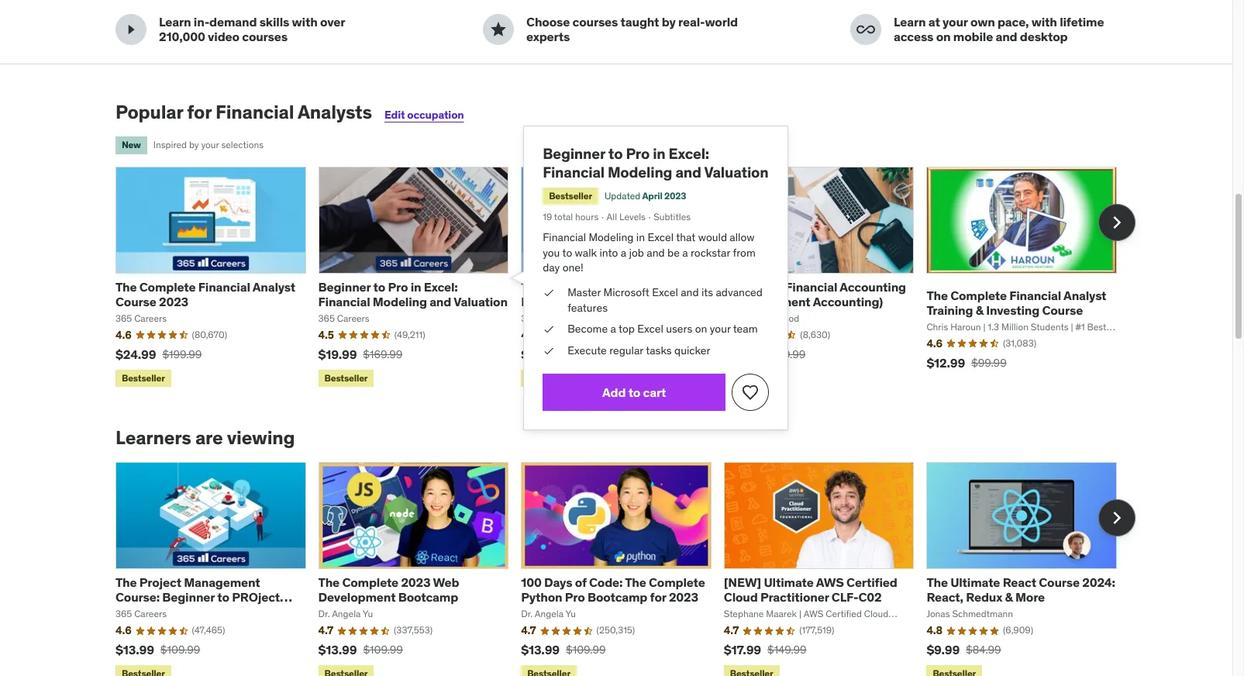Task type: describe. For each thing, give the bounding box(es) containing it.
of
[[575, 575, 587, 590]]

management inside the project management course: beginner to project manager
[[184, 575, 260, 590]]

to for add to cart
[[629, 384, 641, 400]]

the for the ultimate react course 2024: react, redux & more
[[927, 575, 948, 590]]

2 vertical spatial your
[[710, 322, 731, 336]]

course:
[[116, 590, 160, 605]]

sap fico (financial accounting & management accounting)
[[724, 279, 907, 309]]

lifetime
[[1060, 14, 1105, 30]]

popular
[[116, 100, 183, 124]]

the project management course: beginner to project manager link
[[116, 575, 292, 620]]

you
[[543, 246, 560, 260]]

the for the complete financial analyst course 2023
[[116, 279, 137, 294]]

that
[[676, 230, 696, 244]]

beginner inside the project management course: beginner to project manager
[[162, 590, 215, 605]]

learn in-demand skills with over 210,000 video courses
[[159, 14, 345, 44]]

2023 inside the complete 2023 web development bootcamp
[[401, 575, 431, 590]]

certified
[[847, 575, 898, 590]]

19
[[543, 211, 552, 223]]

xsmall image
[[543, 285, 555, 301]]

top
[[619, 322, 635, 336]]

210,000
[[159, 29, 205, 44]]

complete inside 100 days of code: the complete python pro bootcamp for 2023
[[649, 575, 705, 590]]

financial inside beginner to pro in excel: financial modeling and valuation 365 careers
[[318, 294, 370, 309]]

courses inside choose courses taught by real-world experts
[[573, 14, 618, 30]]

365
[[318, 313, 335, 324]]

real-
[[679, 14, 705, 30]]

$169.99
[[363, 347, 403, 361]]

19 total hours
[[543, 211, 599, 223]]

1 horizontal spatial bestseller
[[549, 190, 592, 202]]

project
[[139, 575, 181, 590]]

[new] ultimate aws certified cloud practitioner clf-c02 link
[[724, 575, 898, 605]]

1 vertical spatial on
[[695, 322, 708, 336]]

demand
[[209, 14, 257, 30]]

would
[[699, 230, 727, 244]]

beginner to pro in excel: financial modeling and valuation link for (49,211)
[[318, 279, 508, 309]]

to for beginner to pro in excel: financial modeling and valuation 365 careers
[[374, 279, 386, 294]]

popular for financial analysts
[[116, 100, 372, 124]]

excel for that
[[648, 230, 674, 244]]

at
[[929, 14, 941, 30]]

carousel element containing the project management course: beginner to project manager
[[116, 462, 1136, 676]]

course inside the complete financial analyst training & investing course
[[1043, 303, 1084, 318]]

levels
[[620, 211, 646, 223]]

pro for beginner to pro in excel: financial modeling and valuation
[[626, 144, 650, 163]]

2023 inside the complete financial analyst course 2023
[[159, 294, 189, 309]]

the project management course: beginner to project manager
[[116, 575, 280, 620]]

excel inside "master microsoft excel and its advanced features"
[[652, 285, 678, 299]]

modeling for beginner to pro in excel: financial modeling and valuation 365 careers
[[373, 294, 427, 309]]

& inside the ultimate react course 2024: react, redux & more
[[1006, 590, 1013, 605]]

medium image for learn in-demand skills with over 210,000 video courses
[[122, 20, 140, 39]]

updated
[[605, 190, 641, 202]]

subtitles
[[654, 211, 691, 223]]

sap
[[724, 279, 748, 294]]

walk
[[575, 246, 597, 260]]

(financial
[[782, 279, 838, 294]]

2 horizontal spatial a
[[683, 246, 688, 260]]

job
[[629, 246, 644, 260]]

financial inside the "beginner to pro in excel: financial modeling and valuation"
[[543, 163, 605, 181]]

all levels
[[607, 211, 646, 223]]

your for selections
[[201, 139, 219, 150]]

the complete 2023 web development bootcamp
[[318, 575, 459, 605]]

updated april 2023
[[605, 190, 687, 202]]

the complete financial analyst training & investing course link
[[927, 288, 1107, 318]]

one!
[[563, 261, 584, 275]]

1 vertical spatial by
[[189, 139, 199, 150]]

web
[[433, 575, 459, 590]]

sap fico (financial accounting & management accounting) link
[[724, 279, 907, 309]]

wishlist image
[[742, 383, 760, 402]]

valuation for beginner to pro in excel: financial modeling and valuation 365 careers
[[454, 294, 508, 309]]

beginner to pro in excel: financial modeling and valuation
[[543, 144, 769, 181]]

financial inside the complete financial analyst training & investing course
[[1010, 288, 1062, 303]]

users
[[666, 322, 693, 336]]

to inside financial modeling in excel that would allow you to walk into a job and be a rockstar from day one!
[[563, 246, 573, 260]]

be
[[668, 246, 680, 260]]

100 days of code: the complete python pro bootcamp for 2023 link
[[521, 575, 705, 605]]

world
[[705, 14, 738, 30]]

hours
[[576, 211, 599, 223]]

regular
[[610, 343, 644, 357]]

analyst for the complete financial analyst training & investing course
[[1064, 288, 1107, 303]]

4.5
[[318, 328, 334, 342]]

accounting
[[840, 279, 907, 294]]

the complete financial analyst course 2023 link
[[116, 279, 295, 309]]

the ultimate react course 2024: react, redux & more
[[927, 575, 1116, 605]]

features
[[568, 301, 608, 315]]

excel for users
[[638, 322, 664, 336]]

new
[[122, 139, 141, 151]]

49211 reviews element
[[395, 329, 425, 342]]

allow
[[730, 230, 755, 244]]

with inside learn in-demand skills with over 210,000 video courses
[[292, 14, 318, 30]]

choose
[[527, 14, 570, 30]]

training
[[927, 303, 974, 318]]

learners are viewing
[[116, 426, 295, 450]]

the inside 100 days of code: the complete python pro bootcamp for 2023
[[625, 575, 647, 590]]

choose courses taught by real-world experts
[[527, 14, 738, 44]]

complete for training
[[951, 288, 1007, 303]]

in-
[[194, 14, 209, 30]]

redux
[[967, 590, 1003, 605]]

2023 inside 100 days of code: the complete python pro bootcamp for 2023
[[669, 590, 699, 605]]

& inside sap fico (financial accounting & management accounting)
[[724, 294, 732, 309]]

april
[[642, 190, 663, 202]]

with inside the learn at your own pace, with lifetime access on mobile and desktop
[[1032, 14, 1058, 30]]

0 vertical spatial for
[[187, 100, 212, 124]]

modeling inside financial modeling in excel that would allow you to walk into a job and be a rockstar from day one!
[[589, 230, 634, 244]]

bootcamp inside the complete 2023 web development bootcamp
[[398, 590, 458, 605]]

cart
[[643, 384, 666, 400]]

learners
[[116, 426, 191, 450]]

the for the complete 2023 web development bootcamp
[[318, 575, 340, 590]]

analysts
[[298, 100, 372, 124]]

over
[[320, 14, 345, 30]]

analyst for the complete financial analyst course 2023
[[253, 279, 295, 294]]

learn for learn at your own pace, with lifetime access on mobile and desktop
[[894, 14, 926, 30]]

next image
[[1105, 210, 1130, 235]]

the for the project management course: beginner to project manager
[[116, 575, 137, 590]]

course inside the complete financial analyst course 2023
[[116, 294, 156, 309]]

desktop
[[1020, 29, 1068, 44]]

react
[[1003, 575, 1037, 590]]

100
[[521, 575, 542, 590]]

your for own
[[943, 14, 968, 30]]

[new]
[[724, 575, 762, 590]]

inspired by your selections
[[153, 139, 264, 150]]

fico
[[751, 279, 779, 294]]

and inside the learn at your own pace, with lifetime access on mobile and desktop
[[996, 29, 1018, 44]]

careers
[[337, 313, 370, 324]]

to inside the project management course: beginner to project manager
[[217, 590, 229, 605]]

cloud
[[724, 590, 758, 605]]

into
[[600, 246, 618, 260]]

project
[[232, 590, 280, 605]]

python
[[521, 590, 563, 605]]

xsmall image for become
[[543, 322, 555, 337]]



Task type: vqa. For each thing, say whether or not it's contained in the screenshot.
Excel related to that
yes



Task type: locate. For each thing, give the bounding box(es) containing it.
medium image left 210,000
[[122, 20, 140, 39]]

2 horizontal spatial your
[[943, 14, 968, 30]]

1 horizontal spatial for
[[650, 590, 667, 605]]

0 horizontal spatial management
[[184, 575, 260, 590]]

to inside the "beginner to pro in excel: financial modeling and valuation"
[[609, 144, 623, 163]]

a right be
[[683, 246, 688, 260]]

a left job
[[621, 246, 627, 260]]

complete inside the complete financial analyst course 2023
[[139, 279, 196, 294]]

excel: for beginner to pro in excel: financial modeling and valuation 365 careers
[[424, 279, 458, 294]]

pro
[[626, 144, 650, 163], [388, 279, 408, 294], [565, 590, 585, 605]]

pro right python at the left bottom of the page
[[565, 590, 585, 605]]

1 horizontal spatial with
[[1032, 14, 1058, 30]]

in for beginner to pro in excel: financial modeling and valuation
[[653, 144, 666, 163]]

with right the pace,
[[1032, 14, 1058, 30]]

& inside the complete financial analyst training & investing course
[[976, 303, 984, 318]]

your
[[943, 14, 968, 30], [201, 139, 219, 150], [710, 322, 731, 336]]

0 horizontal spatial &
[[724, 294, 732, 309]]

1 with from the left
[[292, 14, 318, 30]]

beginner
[[543, 144, 606, 163], [318, 279, 371, 294], [162, 590, 215, 605]]

0 vertical spatial beginner to pro in excel: financial modeling and valuation link
[[543, 144, 769, 181]]

on right users
[[695, 322, 708, 336]]

0 horizontal spatial for
[[187, 100, 212, 124]]

excel up become a top excel users on your team
[[652, 285, 678, 299]]

course inside the ultimate react course 2024: react, redux & more
[[1039, 575, 1080, 590]]

0 horizontal spatial in
[[411, 279, 421, 294]]

practitioner
[[761, 590, 829, 605]]

pro up (49,211)
[[388, 279, 408, 294]]

excel
[[648, 230, 674, 244], [652, 285, 678, 299], [638, 322, 664, 336]]

in inside financial modeling in excel that would allow you to walk into a job and be a rockstar from day one!
[[637, 230, 645, 244]]

for right code:
[[650, 590, 667, 605]]

xsmall image for execute
[[543, 343, 555, 359]]

edit occupation button
[[385, 108, 464, 122]]

1 vertical spatial carousel element
[[116, 462, 1136, 676]]

2 vertical spatial beginner
[[162, 590, 215, 605]]

0 horizontal spatial analyst
[[253, 279, 295, 294]]

modeling up (49,211)
[[373, 294, 427, 309]]

learn inside the learn at your own pace, with lifetime access on mobile and desktop
[[894, 14, 926, 30]]

access
[[894, 29, 934, 44]]

1 learn from the left
[[159, 14, 191, 30]]

analyst inside the complete financial analyst course 2023
[[253, 279, 295, 294]]

bootcamp right development
[[398, 590, 458, 605]]

more
[[1016, 590, 1045, 605]]

modeling for beginner to pro in excel: financial modeling and valuation
[[608, 163, 673, 181]]

by
[[662, 14, 676, 30], [189, 139, 199, 150]]

and inside beginner to pro in excel: financial modeling and valuation 365 careers
[[430, 294, 452, 309]]

1 horizontal spatial bootcamp
[[588, 590, 648, 605]]

and inside financial modeling in excel that would allow you to walk into a job and be a rockstar from day one!
[[647, 246, 665, 260]]

1 horizontal spatial pro
[[565, 590, 585, 605]]

1 vertical spatial pro
[[388, 279, 408, 294]]

learn inside learn in-demand skills with over 210,000 video courses
[[159, 14, 191, 30]]

1 horizontal spatial management
[[735, 294, 811, 309]]

0 horizontal spatial bestseller
[[325, 372, 368, 384]]

modeling up updated april 2023
[[608, 163, 673, 181]]

0 horizontal spatial courses
[[242, 29, 288, 44]]

1 bootcamp from the left
[[398, 590, 458, 605]]

1 vertical spatial in
[[637, 230, 645, 244]]

1 carousel element from the top
[[116, 166, 1136, 390]]

courses inside learn in-demand skills with over 210,000 video courses
[[242, 29, 288, 44]]

total
[[554, 211, 573, 223]]

1 horizontal spatial medium image
[[489, 20, 508, 39]]

2023
[[665, 190, 687, 202], [159, 294, 189, 309], [401, 575, 431, 590], [669, 590, 699, 605]]

accounting)
[[813, 294, 883, 309]]

excel: up (49,211)
[[424, 279, 458, 294]]

1 horizontal spatial your
[[710, 322, 731, 336]]

for inside 100 days of code: the complete python pro bootcamp for 2023
[[650, 590, 667, 605]]

excel up be
[[648, 230, 674, 244]]

and inside the "beginner to pro in excel: financial modeling and valuation"
[[676, 163, 702, 181]]

management inside sap fico (financial accounting & management accounting)
[[735, 294, 811, 309]]

2 horizontal spatial pro
[[626, 144, 650, 163]]

the inside the project management course: beginner to project manager
[[116, 575, 137, 590]]

bestseller up 19 total hours
[[549, 190, 592, 202]]

on left mobile
[[937, 29, 951, 44]]

by right 'inspired'
[[189, 139, 199, 150]]

2 vertical spatial pro
[[565, 590, 585, 605]]

beginner to pro in excel: financial modeling and valuation link for all levels
[[543, 144, 769, 181]]

financial modeling in excel that would allow you to walk into a job and be a rockstar from day one!
[[543, 230, 756, 275]]

skills
[[260, 14, 289, 30]]

medium image for choose courses taught by real-world experts
[[489, 20, 508, 39]]

0 horizontal spatial learn
[[159, 14, 191, 30]]

excel: for beginner to pro in excel: financial modeling and valuation
[[669, 144, 710, 163]]

aws
[[816, 575, 844, 590]]

1 horizontal spatial by
[[662, 14, 676, 30]]

1 horizontal spatial a
[[621, 246, 627, 260]]

0 horizontal spatial bootcamp
[[398, 590, 458, 605]]

beginner inside the "beginner to pro in excel: financial modeling and valuation"
[[543, 144, 606, 163]]

ultimate for react,
[[951, 575, 1001, 590]]

learn left at
[[894, 14, 926, 30]]

courses left taught
[[573, 14, 618, 30]]

beginner right course: at the left bottom
[[162, 590, 215, 605]]

medium image
[[122, 20, 140, 39], [489, 20, 508, 39], [857, 20, 876, 39]]

1 vertical spatial valuation
[[454, 294, 508, 309]]

1 vertical spatial for
[[650, 590, 667, 605]]

inspired
[[153, 139, 187, 150]]

valuation
[[705, 163, 769, 181], [454, 294, 508, 309]]

in
[[653, 144, 666, 163], [637, 230, 645, 244], [411, 279, 421, 294]]

1 vertical spatial excel
[[652, 285, 678, 299]]

1 horizontal spatial beginner to pro in excel: financial modeling and valuation link
[[543, 144, 769, 181]]

bootcamp inside 100 days of code: the complete python pro bootcamp for 2023
[[588, 590, 648, 605]]

pro up updated april 2023
[[626, 144, 650, 163]]

ultimate inside [new] ultimate aws certified cloud practitioner clf-c02
[[764, 575, 814, 590]]

1 medium image from the left
[[122, 20, 140, 39]]

valuation left xsmall icon
[[454, 294, 508, 309]]

become a top excel users on your team
[[568, 322, 758, 336]]

2 vertical spatial excel
[[638, 322, 664, 336]]

excel: inside the "beginner to pro in excel: financial modeling and valuation"
[[669, 144, 710, 163]]

investing
[[987, 303, 1040, 318]]

pro inside 100 days of code: the complete python pro bootcamp for 2023
[[565, 590, 585, 605]]

and
[[996, 29, 1018, 44], [676, 163, 702, 181], [647, 246, 665, 260], [681, 285, 699, 299], [430, 294, 452, 309]]

0 vertical spatial in
[[653, 144, 666, 163]]

0 horizontal spatial medium image
[[122, 20, 140, 39]]

analyst inside the complete financial analyst training & investing course
[[1064, 288, 1107, 303]]

3 medium image from the left
[[857, 20, 876, 39]]

ultimate left aws
[[764, 575, 814, 590]]

0 horizontal spatial excel:
[[424, 279, 458, 294]]

2 horizontal spatial medium image
[[857, 20, 876, 39]]

beginner to pro in excel: financial modeling and valuation link up april
[[543, 144, 769, 181]]

viewing
[[227, 426, 295, 450]]

1 vertical spatial your
[[201, 139, 219, 150]]

excel: inside beginner to pro in excel: financial modeling and valuation 365 careers
[[424, 279, 458, 294]]

2 with from the left
[[1032, 14, 1058, 30]]

beginner up careers
[[318, 279, 371, 294]]

beginner for beginner to pro in excel: financial modeling and valuation
[[543, 144, 606, 163]]

manager
[[116, 604, 166, 620]]

0 vertical spatial excel
[[648, 230, 674, 244]]

& right its
[[724, 294, 732, 309]]

0 vertical spatial modeling
[[608, 163, 673, 181]]

by left real-
[[662, 14, 676, 30]]

ultimate for practitioner
[[764, 575, 814, 590]]

valuation up allow
[[705, 163, 769, 181]]

your inside the learn at your own pace, with lifetime access on mobile and desktop
[[943, 14, 968, 30]]

bestseller down $19.99
[[325, 372, 368, 384]]

valuation inside the "beginner to pro in excel: financial modeling and valuation"
[[705, 163, 769, 181]]

modeling inside beginner to pro in excel: financial modeling and valuation 365 careers
[[373, 294, 427, 309]]

by inside choose courses taught by real-world experts
[[662, 14, 676, 30]]

financial inside the complete financial analyst course 2023
[[198, 279, 250, 294]]

master
[[568, 285, 601, 299]]

valuation for beginner to pro in excel: financial modeling and valuation
[[705, 163, 769, 181]]

to inside button
[[629, 384, 641, 400]]

and inside "master microsoft excel and its advanced features"
[[681, 285, 699, 299]]

1 horizontal spatial learn
[[894, 14, 926, 30]]

pro inside beginner to pro in excel: financial modeling and valuation 365 careers
[[388, 279, 408, 294]]

bootcamp right of
[[588, 590, 648, 605]]

excel up "tasks"
[[638, 322, 664, 336]]

code:
[[589, 575, 623, 590]]

financial inside financial modeling in excel that would allow you to walk into a job and be a rockstar from day one!
[[543, 230, 586, 244]]

your right at
[[943, 14, 968, 30]]

bestseller inside the carousel element
[[325, 372, 368, 384]]

microsoft
[[604, 285, 650, 299]]

2 ultimate from the left
[[951, 575, 1001, 590]]

learn left in- at the top
[[159, 14, 191, 30]]

2 bootcamp from the left
[[588, 590, 648, 605]]

the inside the complete financial analyst training & investing course
[[927, 288, 948, 303]]

1 horizontal spatial excel:
[[669, 144, 710, 163]]

modeling inside the "beginner to pro in excel: financial modeling and valuation"
[[608, 163, 673, 181]]

quicker
[[675, 343, 711, 357]]

0 vertical spatial xsmall image
[[543, 322, 555, 337]]

bestseller
[[549, 190, 592, 202], [325, 372, 368, 384]]

$19.99
[[318, 346, 357, 362]]

course
[[116, 294, 156, 309], [1043, 303, 1084, 318], [1039, 575, 1080, 590]]

2 medium image from the left
[[489, 20, 508, 39]]

1 horizontal spatial beginner
[[318, 279, 371, 294]]

[new] ultimate aws certified cloud practitioner clf-c02
[[724, 575, 898, 605]]

0 horizontal spatial valuation
[[454, 294, 508, 309]]

1 horizontal spatial ultimate
[[951, 575, 1001, 590]]

0 horizontal spatial ultimate
[[764, 575, 814, 590]]

tasks
[[646, 343, 672, 357]]

courses right video
[[242, 29, 288, 44]]

complete inside the complete 2023 web development bootcamp
[[342, 575, 399, 590]]

0 vertical spatial your
[[943, 14, 968, 30]]

1 vertical spatial beginner to pro in excel: financial modeling and valuation link
[[318, 279, 508, 309]]

2 xsmall image from the top
[[543, 343, 555, 359]]

1 vertical spatial beginner
[[318, 279, 371, 294]]

2 vertical spatial in
[[411, 279, 421, 294]]

own
[[971, 14, 995, 30]]

$19.99 $169.99
[[318, 346, 403, 362]]

edit occupation
[[385, 108, 464, 122]]

all
[[607, 211, 617, 223]]

ultimate inside the ultimate react course 2024: react, redux & more
[[951, 575, 1001, 590]]

in for beginner to pro in excel: financial modeling and valuation 365 careers
[[411, 279, 421, 294]]

0 vertical spatial on
[[937, 29, 951, 44]]

0 horizontal spatial pro
[[388, 279, 408, 294]]

c02
[[859, 590, 882, 605]]

the inside the ultimate react course 2024: react, redux & more
[[927, 575, 948, 590]]

valuation inside beginner to pro in excel: financial modeling and valuation 365 careers
[[454, 294, 508, 309]]

experts
[[527, 29, 570, 44]]

on inside the learn at your own pace, with lifetime access on mobile and desktop
[[937, 29, 951, 44]]

2 horizontal spatial in
[[653, 144, 666, 163]]

edit
[[385, 108, 405, 122]]

0 vertical spatial management
[[735, 294, 811, 309]]

1 horizontal spatial analyst
[[1064, 288, 1107, 303]]

xsmall image down xsmall icon
[[543, 322, 555, 337]]

video
[[208, 29, 240, 44]]

management up team
[[735, 294, 811, 309]]

0 vertical spatial carousel element
[[116, 166, 1136, 390]]

xsmall image left execute
[[543, 343, 555, 359]]

in up job
[[637, 230, 645, 244]]

in up (49,211)
[[411, 279, 421, 294]]

1 ultimate from the left
[[764, 575, 814, 590]]

0 vertical spatial excel:
[[669, 144, 710, 163]]

the complete financial analyst course 2023
[[116, 279, 295, 309]]

beginner up 19 total hours
[[543, 144, 606, 163]]

learn for learn in-demand skills with over 210,000 video courses
[[159, 14, 191, 30]]

your left selections
[[201, 139, 219, 150]]

0 horizontal spatial beginner to pro in excel: financial modeling and valuation link
[[318, 279, 508, 309]]

next image
[[1105, 506, 1130, 530]]

1 vertical spatial xsmall image
[[543, 343, 555, 359]]

1 horizontal spatial in
[[637, 230, 645, 244]]

courses
[[573, 14, 618, 30], [242, 29, 288, 44]]

mobile
[[954, 29, 994, 44]]

management right the 'project'
[[184, 575, 260, 590]]

pro for beginner to pro in excel: financial modeling and valuation 365 careers
[[388, 279, 408, 294]]

in up april
[[653, 144, 666, 163]]

0 vertical spatial valuation
[[705, 163, 769, 181]]

100 days of code: the complete python pro bootcamp for 2023
[[521, 575, 705, 605]]

beginner for beginner to pro in excel: financial modeling and valuation 365 careers
[[318, 279, 371, 294]]

carousel element
[[116, 166, 1136, 390], [116, 462, 1136, 676]]

complete for course
[[139, 279, 196, 294]]

1 horizontal spatial courses
[[573, 14, 618, 30]]

0 vertical spatial bestseller
[[549, 190, 592, 202]]

the complete financial analyst training & investing course
[[927, 288, 1107, 318]]

beginner to pro in excel: financial modeling and valuation link
[[543, 144, 769, 181], [318, 279, 508, 309]]

1 horizontal spatial &
[[976, 303, 984, 318]]

(49,211)
[[395, 329, 425, 340]]

0 horizontal spatial by
[[189, 139, 199, 150]]

0 horizontal spatial beginner
[[162, 590, 215, 605]]

& right training
[[976, 303, 984, 318]]

1 vertical spatial modeling
[[589, 230, 634, 244]]

2 horizontal spatial beginner
[[543, 144, 606, 163]]

pro inside the "beginner to pro in excel: financial modeling and valuation"
[[626, 144, 650, 163]]

ultimate left react
[[951, 575, 1001, 590]]

the
[[116, 279, 137, 294], [927, 288, 948, 303], [116, 575, 137, 590], [318, 575, 340, 590], [625, 575, 647, 590], [927, 575, 948, 590]]

the complete 2023 web development bootcamp link
[[318, 575, 459, 605]]

& left more at the right of the page
[[1006, 590, 1013, 605]]

1 vertical spatial bestseller
[[325, 372, 368, 384]]

in inside beginner to pro in excel: financial modeling and valuation 365 careers
[[411, 279, 421, 294]]

for
[[187, 100, 212, 124], [650, 590, 667, 605]]

2 learn from the left
[[894, 14, 926, 30]]

excel inside financial modeling in excel that would allow you to walk into a job and be a rockstar from day one!
[[648, 230, 674, 244]]

1 horizontal spatial on
[[937, 29, 951, 44]]

xsmall image
[[543, 322, 555, 337], [543, 343, 555, 359]]

complete inside the complete financial analyst training & investing course
[[951, 288, 1007, 303]]

execute regular tasks quicker
[[568, 343, 711, 357]]

team
[[733, 322, 758, 336]]

react,
[[927, 590, 964, 605]]

0 horizontal spatial your
[[201, 139, 219, 150]]

add to cart
[[603, 384, 666, 400]]

bootcamp
[[398, 590, 458, 605], [588, 590, 648, 605]]

0 horizontal spatial with
[[292, 14, 318, 30]]

management
[[735, 294, 811, 309], [184, 575, 260, 590]]

medium image for learn at your own pace, with lifetime access on mobile and desktop
[[857, 20, 876, 39]]

1 horizontal spatial valuation
[[705, 163, 769, 181]]

its
[[702, 285, 714, 299]]

1 vertical spatial excel:
[[424, 279, 458, 294]]

2 vertical spatial modeling
[[373, 294, 427, 309]]

the inside the complete financial analyst course 2023
[[116, 279, 137, 294]]

0 horizontal spatial a
[[611, 322, 616, 336]]

medium image left access
[[857, 20, 876, 39]]

modeling up into
[[589, 230, 634, 244]]

1 xsmall image from the top
[[543, 322, 555, 337]]

rockstar
[[691, 246, 731, 260]]

medium image left experts
[[489, 20, 508, 39]]

a left top
[[611, 322, 616, 336]]

0 vertical spatial pro
[[626, 144, 650, 163]]

with left over
[[292, 14, 318, 30]]

1 vertical spatial management
[[184, 575, 260, 590]]

beginner to pro in excel: financial modeling and valuation link up (49,211)
[[318, 279, 508, 309]]

advanced
[[716, 285, 763, 299]]

complete for development
[[342, 575, 399, 590]]

2 carousel element from the top
[[116, 462, 1136, 676]]

selections
[[221, 139, 264, 150]]

from
[[733, 246, 756, 260]]

your left team
[[710, 322, 731, 336]]

for up inspired by your selections
[[187, 100, 212, 124]]

to inside beginner to pro in excel: financial modeling and valuation 365 careers
[[374, 279, 386, 294]]

are
[[195, 426, 223, 450]]

the for the complete financial analyst training & investing course
[[927, 288, 948, 303]]

0 horizontal spatial on
[[695, 322, 708, 336]]

0 vertical spatial beginner
[[543, 144, 606, 163]]

beginner inside beginner to pro in excel: financial modeling and valuation 365 careers
[[318, 279, 371, 294]]

carousel element containing the complete financial analyst course 2023
[[116, 166, 1136, 390]]

0 vertical spatial by
[[662, 14, 676, 30]]

excel: up updated april 2023
[[669, 144, 710, 163]]

the inside the complete 2023 web development bootcamp
[[318, 575, 340, 590]]

to for beginner to pro in excel: financial modeling and valuation
[[609, 144, 623, 163]]

with
[[292, 14, 318, 30], [1032, 14, 1058, 30]]

in inside the "beginner to pro in excel: financial modeling and valuation"
[[653, 144, 666, 163]]

add to cart button
[[543, 374, 726, 411]]

2 horizontal spatial &
[[1006, 590, 1013, 605]]



